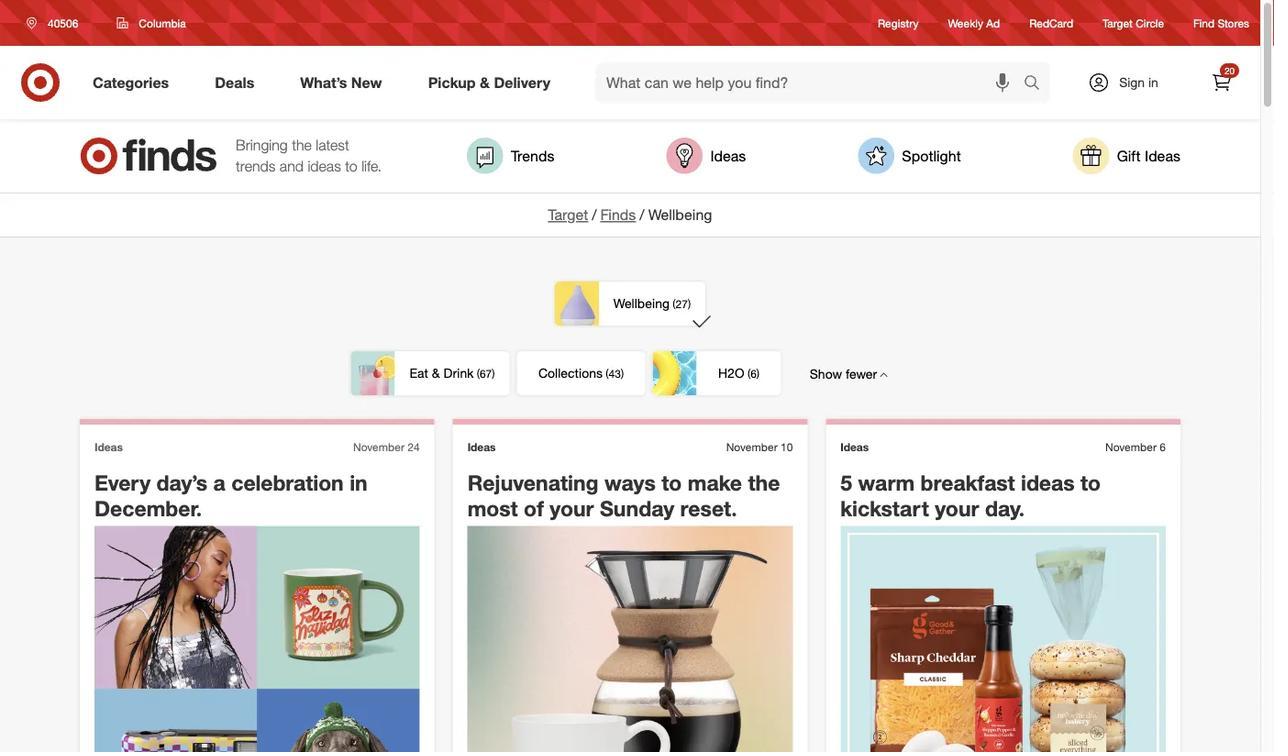 Task type: describe. For each thing, give the bounding box(es) containing it.
) for wellbeing
[[688, 297, 691, 311]]

eat & drink ( 67 )
[[410, 365, 495, 381]]

rejuvenating
[[468, 470, 599, 495]]

trends link
[[467, 138, 555, 174]]

1 / from the left
[[592, 206, 597, 224]]

6 inside h2o ( 6 )
[[751, 367, 757, 381]]

drink
[[444, 365, 474, 381]]

ideas for rejuvenating ways to make the most of your sunday reset.
[[468, 440, 496, 454]]

what's
[[300, 73, 347, 91]]

5 warm breakfast ideas to kickstart your day.
[[841, 470, 1101, 522]]

& for pickup
[[480, 73, 490, 91]]

columbia
[[139, 16, 186, 30]]

rejuvenating ways to make the most of your sunday reset.
[[468, 470, 780, 522]]

fewer
[[846, 366, 877, 382]]

to inside 5 warm breakfast ideas to kickstart your day.
[[1081, 470, 1101, 495]]

) for h2o
[[757, 367, 760, 381]]

november for to
[[1106, 440, 1157, 454]]

to inside bringing the latest trends and ideas to life.
[[345, 157, 358, 175]]

columbia button
[[105, 6, 198, 39]]

november for in
[[353, 440, 405, 454]]

every day's a celebration in december. image
[[94, 526, 420, 752]]

november for the
[[726, 440, 778, 454]]

delivery
[[494, 73, 550, 91]]

finds link
[[601, 206, 636, 224]]

search
[[1016, 75, 1060, 93]]

search button
[[1016, 62, 1060, 106]]

ideas for 5 warm breakfast ideas to kickstart your day.
[[841, 440, 869, 454]]

to inside rejuvenating ways to make the most of your sunday reset.
[[662, 470, 682, 495]]

every
[[94, 470, 151, 495]]

ideas inside 5 warm breakfast ideas to kickstart your day.
[[1021, 470, 1075, 495]]

target link
[[548, 206, 588, 224]]

show
[[810, 366, 842, 382]]

24
[[408, 440, 420, 454]]

20
[[1225, 65, 1235, 76]]

spotlight link
[[858, 138, 961, 174]]

pickup
[[428, 73, 476, 91]]

registry link
[[878, 15, 919, 31]]

find
[[1194, 16, 1215, 30]]

november 24
[[353, 440, 420, 454]]

celebration
[[231, 470, 344, 495]]

40506
[[48, 16, 78, 30]]

trends
[[511, 147, 555, 165]]

collections
[[538, 365, 603, 381]]

weekly ad link
[[948, 15, 1000, 31]]

a
[[213, 470, 226, 495]]

10
[[781, 440, 793, 454]]

rejuvenating ways to make the most of your sunday reset. image
[[468, 526, 793, 752]]

finds
[[601, 206, 636, 224]]

bringing
[[236, 136, 288, 154]]

ideas for every day's a celebration in december.
[[94, 440, 123, 454]]

gift
[[1117, 147, 1141, 165]]

bringing the latest trends and ideas to life.
[[236, 136, 382, 175]]

life.
[[362, 157, 382, 175]]

latest
[[316, 136, 349, 154]]

target finds image
[[80, 138, 217, 174]]

& for eat
[[432, 365, 440, 381]]

november 10
[[726, 440, 793, 454]]

43
[[609, 367, 621, 381]]

What can we help you find? suggestions appear below search field
[[595, 62, 1028, 103]]

( for collections
[[606, 367, 609, 381]]

deals link
[[199, 62, 277, 103]]

pickup & delivery link
[[413, 62, 573, 103]]

show fewer
[[810, 366, 877, 382]]

in inside every day's a celebration in december.
[[350, 470, 368, 495]]

h2o
[[718, 365, 745, 381]]



Task type: vqa. For each thing, say whether or not it's contained in the screenshot.
'toys & sports' image
no



Task type: locate. For each thing, give the bounding box(es) containing it.
the inside bringing the latest trends and ideas to life.
[[292, 136, 312, 154]]

1 horizontal spatial ideas
[[1021, 470, 1075, 495]]

trends
[[236, 157, 276, 175]]

ways
[[605, 470, 656, 495]]

27
[[676, 297, 688, 311]]

target left the circle
[[1103, 16, 1133, 30]]

spotlight
[[902, 147, 961, 165]]

1 vertical spatial ideas
[[1021, 470, 1075, 495]]

( for wellbeing
[[673, 297, 676, 311]]

0 horizontal spatial your
[[550, 496, 594, 522]]

h2o ( 6 )
[[718, 365, 760, 381]]

the down november 10
[[748, 470, 780, 495]]

5 warm breakfast ideas to kickstart your day. image
[[841, 526, 1166, 752]]

1 horizontal spatial 6
[[1160, 440, 1166, 454]]

1 november from the left
[[353, 440, 405, 454]]

1 vertical spatial wellbeing
[[614, 295, 670, 311]]

0 vertical spatial &
[[480, 73, 490, 91]]

pickup & delivery
[[428, 73, 550, 91]]

sign in
[[1119, 74, 1159, 90]]

0 vertical spatial wellbeing
[[648, 206, 712, 224]]

collections ( 43 )
[[538, 365, 624, 381]]

wellbeing
[[648, 206, 712, 224], [614, 295, 670, 311]]

) inside "collections ( 43 )"
[[621, 367, 624, 381]]

1 vertical spatial the
[[748, 470, 780, 495]]

target left finds link
[[548, 206, 588, 224]]

0 horizontal spatial ideas
[[308, 157, 341, 175]]

ideas link
[[666, 138, 746, 174]]

1 vertical spatial in
[[350, 470, 368, 495]]

reset.
[[680, 496, 737, 522]]

0 horizontal spatial november
[[353, 440, 405, 454]]

5
[[841, 470, 852, 495]]

target circle
[[1103, 16, 1164, 30]]

eat
[[410, 365, 428, 381]]

40506 button
[[15, 6, 98, 39]]

1 vertical spatial target
[[548, 206, 588, 224]]

new
[[351, 73, 382, 91]]

0 vertical spatial in
[[1149, 74, 1159, 90]]

deals
[[215, 73, 254, 91]]

1 horizontal spatial the
[[748, 470, 780, 495]]

your inside rejuvenating ways to make the most of your sunday reset.
[[550, 496, 594, 522]]

weekly
[[948, 16, 983, 30]]

your down breakfast
[[935, 496, 979, 522]]

2 november from the left
[[726, 440, 778, 454]]

0 horizontal spatial target
[[548, 206, 588, 224]]

november 6
[[1106, 440, 1166, 454]]

67
[[480, 367, 492, 381]]

in down "november 24"
[[350, 470, 368, 495]]

of
[[524, 496, 544, 522]]

1 horizontal spatial target
[[1103, 16, 1133, 30]]

) inside eat & drink ( 67 )
[[492, 367, 495, 381]]

)
[[688, 297, 691, 311], [492, 367, 495, 381], [621, 367, 624, 381], [757, 367, 760, 381]]

target for target circle
[[1103, 16, 1133, 30]]

target circle link
[[1103, 15, 1164, 31]]

the up and
[[292, 136, 312, 154]]

stores
[[1218, 16, 1250, 30]]

( for h2o
[[748, 367, 751, 381]]

your right of
[[550, 496, 594, 522]]

what's new link
[[285, 62, 405, 103]]

2 your from the left
[[935, 496, 979, 522]]

the inside rejuvenating ways to make the most of your sunday reset.
[[748, 470, 780, 495]]

/
[[592, 206, 597, 224], [640, 206, 645, 224]]

ideas up day.
[[1021, 470, 1075, 495]]

1 vertical spatial 6
[[1160, 440, 1166, 454]]

and
[[280, 157, 304, 175]]

0 horizontal spatial the
[[292, 136, 312, 154]]

categories
[[93, 73, 169, 91]]

1 your from the left
[[550, 496, 594, 522]]

to
[[345, 157, 358, 175], [662, 470, 682, 495], [1081, 470, 1101, 495]]

december.
[[94, 496, 202, 522]]

1 horizontal spatial to
[[662, 470, 682, 495]]

ideas down 'latest'
[[308, 157, 341, 175]]

0 vertical spatial 6
[[751, 367, 757, 381]]

20 link
[[1202, 62, 1242, 103]]

target
[[1103, 16, 1133, 30], [548, 206, 588, 224]]

2 horizontal spatial to
[[1081, 470, 1101, 495]]

0 vertical spatial ideas
[[308, 157, 341, 175]]

0 horizontal spatial &
[[432, 365, 440, 381]]

/ right finds link
[[640, 206, 645, 224]]

warm
[[858, 470, 915, 495]]

day's
[[156, 470, 208, 495]]

) inside wellbeing ( 27 )
[[688, 297, 691, 311]]

your inside 5 warm breakfast ideas to kickstart your day.
[[935, 496, 979, 522]]

1 horizontal spatial &
[[480, 73, 490, 91]]

sunday
[[600, 496, 674, 522]]

) for collections
[[621, 367, 624, 381]]

0 vertical spatial the
[[292, 136, 312, 154]]

&
[[480, 73, 490, 91], [432, 365, 440, 381]]

target for target / finds / wellbeing
[[548, 206, 588, 224]]

0 vertical spatial target
[[1103, 16, 1133, 30]]

0 horizontal spatial /
[[592, 206, 597, 224]]

most
[[468, 496, 518, 522]]

0 horizontal spatial 6
[[751, 367, 757, 381]]

the
[[292, 136, 312, 154], [748, 470, 780, 495]]

6
[[751, 367, 757, 381], [1160, 440, 1166, 454]]

gift ideas link
[[1073, 138, 1181, 174]]

ideas inside bringing the latest trends and ideas to life.
[[308, 157, 341, 175]]

categories link
[[77, 62, 192, 103]]

kickstart
[[841, 496, 929, 522]]

1 horizontal spatial november
[[726, 440, 778, 454]]

sign
[[1119, 74, 1145, 90]]

wellbeing left 27
[[614, 295, 670, 311]]

november
[[353, 440, 405, 454], [726, 440, 778, 454], [1106, 440, 1157, 454]]

( inside wellbeing ( 27 )
[[673, 297, 676, 311]]

ideas
[[308, 157, 341, 175], [1021, 470, 1075, 495]]

in right the sign
[[1149, 74, 1159, 90]]

circle
[[1136, 16, 1164, 30]]

2 horizontal spatial november
[[1106, 440, 1157, 454]]

1 horizontal spatial in
[[1149, 74, 1159, 90]]

redcard link
[[1030, 15, 1073, 31]]

( inside eat & drink ( 67 )
[[477, 367, 480, 381]]

target / finds / wellbeing
[[548, 206, 712, 224]]

( inside "collections ( 43 )"
[[606, 367, 609, 381]]

wellbeing right finds
[[648, 206, 712, 224]]

make
[[688, 470, 742, 495]]

wellbeing ( 27 )
[[614, 295, 691, 311]]

breakfast
[[921, 470, 1015, 495]]

find stores
[[1194, 16, 1250, 30]]

every day's a celebration in december.
[[94, 470, 368, 522]]

day.
[[985, 496, 1025, 522]]

sign in link
[[1072, 62, 1187, 103]]

registry
[[878, 16, 919, 30]]

( inside h2o ( 6 )
[[748, 367, 751, 381]]

0 horizontal spatial to
[[345, 157, 358, 175]]

what's new
[[300, 73, 382, 91]]

1 horizontal spatial your
[[935, 496, 979, 522]]

2 / from the left
[[640, 206, 645, 224]]

(
[[673, 297, 676, 311], [477, 367, 480, 381], [606, 367, 609, 381], [748, 367, 751, 381]]

/ left finds
[[592, 206, 597, 224]]

weekly ad
[[948, 16, 1000, 30]]

1 horizontal spatial /
[[640, 206, 645, 224]]

3 november from the left
[[1106, 440, 1157, 454]]

find stores link
[[1194, 15, 1250, 31]]

ideas
[[710, 147, 746, 165], [1145, 147, 1181, 165], [94, 440, 123, 454], [468, 440, 496, 454], [841, 440, 869, 454]]

0 horizontal spatial in
[[350, 470, 368, 495]]

& right pickup
[[480, 73, 490, 91]]

& right eat
[[432, 365, 440, 381]]

1 vertical spatial &
[[432, 365, 440, 381]]

gift ideas
[[1117, 147, 1181, 165]]

) inside h2o ( 6 )
[[757, 367, 760, 381]]

your
[[550, 496, 594, 522], [935, 496, 979, 522]]

show fewer link
[[789, 352, 909, 396]]

redcard
[[1030, 16, 1073, 30]]

ad
[[987, 16, 1000, 30]]



